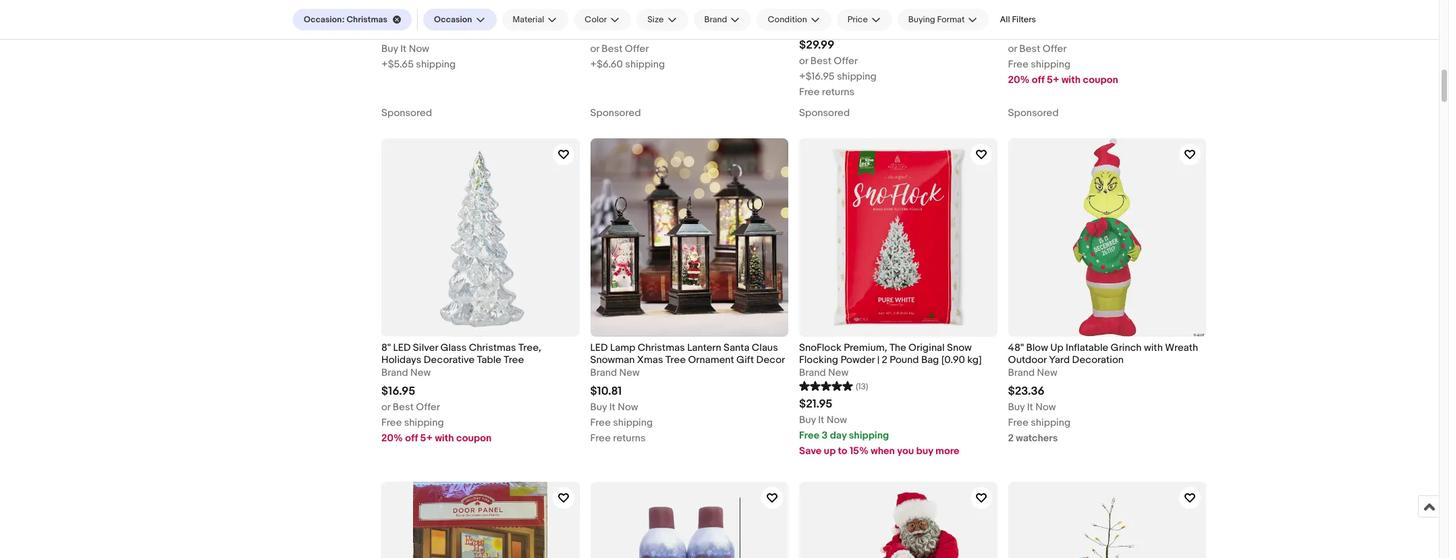 Task type: vqa. For each thing, say whether or not it's contained in the screenshot.
the generator to the top
no



Task type: describe. For each thing, give the bounding box(es) containing it.
silver
[[413, 341, 438, 354]]

it inside $21.95 buy it now free 3 day shipping save up to 15% when you buy more
[[818, 414, 824, 427]]

20% inside 8" led silver glass christmas tree, holidays decorative table tree brand new $16.95 or best offer free shipping 20% off 5+ with coupon
[[381, 432, 403, 445]]

it inside 48" blow up inflatable grinch with wreath outdoor yard decoration brand new $23.36 buy it now free shipping 2 watchers
[[1027, 401, 1033, 414]]

outdoor
[[1008, 354, 1047, 366]]

all filters button
[[995, 9, 1042, 30]]

xmas
[[637, 354, 663, 366]]

buying format
[[909, 14, 965, 25]]

free inside $21.95 buy it now free 3 day shipping save up to 15% when you buy more
[[799, 429, 820, 442]]

free inside brand new $23.95 or best offer free shipping 20% off 5+ with coupon
[[1008, 58, 1029, 71]]

led lamp christmas lantern santa claus snowman xmas tree ornament gift decor image
[[590, 138, 788, 337]]

free inside $29.99 or best offer +$16.95 shipping free returns
[[799, 86, 820, 99]]

sponsored for $29.99
[[799, 107, 850, 120]]

snoflock
[[799, 341, 842, 354]]

snoflock premium, the original snow flocking powder | 2 pound bag [0.90 kg] brand new
[[799, 341, 982, 379]]

buying format button
[[898, 9, 989, 30]]

$16.95
[[381, 385, 415, 398]]

blow
[[1026, 341, 1048, 354]]

led inside 8" led silver glass christmas tree, holidays decorative table tree brand new $16.95 or best offer free shipping 20% off 5+ with coupon
[[393, 341, 411, 354]]

$29.99 or best offer +$16.95 shipping free returns
[[799, 39, 877, 99]]

$23.95
[[1008, 26, 1044, 40]]

brand new $23.95 or best offer free shipping 20% off 5+ with coupon
[[1008, 8, 1119, 86]]

new inside led lamp christmas lantern santa claus snowman xmas tree ornament gift decor brand new $10.81 buy it now free shipping free returns
[[619, 367, 640, 379]]

8" led silver glass christmas tree, holidays decorative table tree image
[[381, 138, 580, 337]]

$15.00
[[381, 26, 416, 40]]

48" blow up inflatable grinch with wreath outdoor yard decoration brand new $23.36 buy it now free shipping 2 watchers
[[1008, 341, 1198, 445]]

48" blow up inflatable grinch with wreath outdoor yard decoration image
[[1008, 138, 1206, 337]]

price
[[848, 14, 868, 25]]

snow
[[947, 341, 972, 354]]

filters
[[1012, 14, 1036, 25]]

occasion:
[[304, 14, 345, 25]]

shipping inside the pre-owned $42.99 or best offer +$6.60 shipping
[[625, 58, 665, 71]]

snoflock premium, the original snow flocking powder | 2 pound bag [0.90 kg] link
[[799, 341, 997, 367]]

sponsored for $42.99
[[590, 107, 641, 120]]

the
[[890, 341, 906, 354]]

day
[[830, 429, 847, 442]]

2 inside the snoflock premium, the original snow flocking powder | 2 pound bag [0.90 kg] brand new
[[882, 354, 888, 366]]

off inside brand new $23.95 or best offer free shipping 20% off 5+ with coupon
[[1032, 73, 1045, 86]]

new inside 48" blow up inflatable grinch with wreath outdoor yard decoration brand new $23.36 buy it now free shipping 2 watchers
[[1037, 367, 1058, 379]]

(13)
[[856, 381, 868, 392]]

sponsored for $23.95
[[1008, 107, 1059, 120]]

pre- inside the pre-owned $42.99 or best offer +$6.60 shipping
[[590, 8, 610, 21]]

20% inside brand new $23.95 or best offer free shipping 20% off 5+ with coupon
[[1008, 73, 1030, 86]]

brand button
[[694, 9, 752, 30]]

lamp
[[610, 341, 636, 354]]

you
[[897, 445, 914, 458]]

occasion: christmas link
[[293, 9, 412, 30]]

with inside brand new $23.95 or best offer free shipping 20% off 5+ with coupon
[[1062, 73, 1081, 86]]

+$5.65
[[381, 58, 414, 71]]

occasion
[[434, 14, 472, 25]]

coupon inside brand new $23.95 or best offer free shipping 20% off 5+ with coupon
[[1083, 73, 1119, 86]]

returns inside $29.99 or best offer +$16.95 shipping free returns
[[822, 86, 855, 99]]

brand inside brand new $23.95 or best offer free shipping 20% off 5+ with coupon
[[1008, 8, 1035, 21]]

buying
[[909, 14, 935, 25]]

santa
[[724, 341, 750, 354]]

save
[[799, 445, 822, 458]]

watchers
[[1016, 432, 1058, 445]]

powder
[[841, 354, 875, 366]]

brand inside the snoflock premium, the original snow flocking powder | 2 pound bag [0.90 kg] brand new
[[799, 367, 826, 379]]

holidays
[[381, 354, 421, 366]]

kg]
[[967, 354, 982, 366]]

it inside led lamp christmas lantern santa claus snowman xmas tree ornament gift decor brand new $10.81 buy it now free shipping free returns
[[609, 401, 616, 414]]

shipping inside $21.95 buy it now free 3 day shipping save up to 15% when you buy more
[[849, 429, 889, 442]]

8" led silver glass christmas tree, holidays decorative table tree link
[[381, 341, 580, 367]]

led lamp christmas lantern santa claus snowman xmas tree ornament gift decor brand new $10.81 buy it now free shipping free returns
[[590, 341, 785, 445]]

buy inside 48" blow up inflatable grinch with wreath outdoor yard decoration brand new $23.36 buy it now free shipping 2 watchers
[[1008, 401, 1025, 414]]

brand inside 48" blow up inflatable grinch with wreath outdoor yard decoration brand new $23.36 buy it now free shipping 2 watchers
[[1008, 367, 1035, 379]]

snowman
[[590, 354, 635, 366]]

5.0 out of 5 stars. image
[[799, 379, 853, 392]]

table
[[477, 354, 502, 366]]

offer inside 8" led silver glass christmas tree, holidays decorative table tree brand new $16.95 or best offer free shipping 20% off 5+ with coupon
[[416, 401, 440, 414]]

|
[[877, 354, 880, 366]]

inflatable
[[1066, 341, 1109, 354]]

coupon inside 8" led silver glass christmas tree, holidays decorative table tree brand new $16.95 or best offer free shipping 20% off 5+ with coupon
[[456, 432, 492, 445]]

size
[[648, 14, 664, 25]]

0 horizontal spatial christmas
[[347, 14, 388, 25]]

[0.90
[[942, 354, 965, 366]]

pre-owned for $15.00
[[381, 8, 434, 21]]

occasion button
[[423, 9, 497, 30]]

+$6.60
[[590, 58, 623, 71]]

pre-owned $42.99 or best offer +$6.60 shipping
[[590, 8, 665, 71]]

owned for $29.99
[[819, 20, 852, 33]]

glass
[[440, 341, 467, 354]]

shipping inside led lamp christmas lantern santa claus snowman xmas tree ornament gift decor brand new $10.81 buy it now free shipping free returns
[[613, 416, 653, 429]]

led lamp christmas lantern santa claus snowman xmas tree ornament gift decor link
[[590, 341, 788, 367]]

now inside $21.95 buy it now free 3 day shipping save up to 15% when you buy more
[[827, 414, 847, 427]]

now inside $15.00 buy it now +$5.65 shipping
[[409, 42, 429, 55]]

ornament
[[688, 354, 734, 366]]

original
[[909, 341, 945, 354]]



Task type: locate. For each thing, give the bounding box(es) containing it.
2 right |
[[882, 354, 888, 366]]

flocking
[[799, 354, 838, 366]]

new inside the snoflock premium, the original snow flocking powder | 2 pound bag [0.90 kg] brand new
[[828, 367, 849, 379]]

3 sponsored from the left
[[799, 107, 850, 120]]

shipping up 15%
[[849, 429, 889, 442]]

1 horizontal spatial returns
[[822, 86, 855, 99]]

pre-owned up $15.00 at the left
[[381, 8, 434, 21]]

1 horizontal spatial off
[[1032, 73, 1045, 86]]

coupon
[[1083, 73, 1119, 86], [456, 432, 492, 445]]

best inside brand new $23.95 or best offer free shipping 20% off 5+ with coupon
[[1020, 42, 1041, 55]]

shipping right '+$5.65'
[[416, 58, 456, 71]]

15%
[[850, 445, 869, 458]]

owned
[[401, 8, 434, 21], [610, 8, 643, 21], [819, 20, 852, 33]]

condition
[[768, 14, 807, 25]]

buy
[[381, 42, 398, 55], [590, 401, 607, 414], [1008, 401, 1025, 414], [799, 414, 816, 427]]

owned up $15.00 at the left
[[401, 8, 434, 21]]

new down powder
[[828, 367, 849, 379]]

0 vertical spatial with
[[1062, 73, 1081, 86]]

shipping right +$6.60
[[625, 58, 665, 71]]

best inside $29.99 or best offer +$16.95 shipping free returns
[[811, 55, 832, 68]]

tree right the xmas
[[666, 354, 686, 366]]

grinch
[[1111, 341, 1142, 354]]

or up +$6.60
[[590, 42, 599, 55]]

pre-
[[381, 8, 401, 21], [590, 8, 610, 21], [799, 20, 819, 33]]

now down $10.81
[[618, 401, 638, 414]]

buy inside $21.95 buy it now free 3 day shipping save up to 15% when you buy more
[[799, 414, 816, 427]]

2 vertical spatial with
[[435, 432, 454, 445]]

premium,
[[844, 341, 887, 354]]

3
[[822, 429, 828, 442]]

1 horizontal spatial coupon
[[1083, 73, 1119, 86]]

off down the $23.95
[[1032, 73, 1045, 86]]

shipping inside $15.00 buy it now +$5.65 shipping
[[416, 58, 456, 71]]

it down $15.00 at the left
[[400, 42, 407, 55]]

0 horizontal spatial pre-owned
[[381, 8, 434, 21]]

$42.99
[[590, 26, 628, 40]]

now inside 48" blow up inflatable grinch with wreath outdoor yard decoration brand new $23.36 buy it now free shipping 2 watchers
[[1036, 401, 1056, 414]]

0 vertical spatial returns
[[822, 86, 855, 99]]

$29.99
[[799, 39, 835, 52]]

0 horizontal spatial tree
[[504, 354, 524, 366]]

+$16.95
[[799, 70, 835, 83]]

gift
[[737, 354, 754, 366]]

offer inside brand new $23.95 or best offer free shipping 20% off 5+ with coupon
[[1043, 42, 1067, 55]]

best
[[602, 42, 623, 55], [1020, 42, 1041, 55], [811, 55, 832, 68], [393, 401, 414, 414]]

8"
[[381, 341, 391, 354]]

brand down 'snowman' in the left of the page
[[590, 367, 617, 379]]

pre-owned
[[381, 8, 434, 21], [799, 20, 852, 33]]

christmas inside led lamp christmas lantern santa claus snowman xmas tree ornament gift decor brand new $10.81 buy it now free shipping free returns
[[638, 341, 685, 354]]

it down $10.81
[[609, 401, 616, 414]]

now inside led lamp christmas lantern santa claus snowman xmas tree ornament gift decor brand new $10.81 buy it now free shipping free returns
[[618, 401, 638, 414]]

0 horizontal spatial 5+
[[420, 432, 433, 445]]

claus
[[752, 341, 778, 354]]

best up +$16.95
[[811, 55, 832, 68]]

sponsored
[[381, 107, 432, 120], [590, 107, 641, 120], [799, 107, 850, 120], [1008, 107, 1059, 120]]

all
[[1000, 14, 1010, 25]]

christmas right 'lamp'
[[638, 341, 685, 354]]

$10.81
[[590, 385, 622, 398]]

shipping inside 8" led silver glass christmas tree, holidays decorative table tree brand new $16.95 or best offer free shipping 20% off 5+ with coupon
[[404, 416, 444, 429]]

1 vertical spatial returns
[[613, 432, 646, 445]]

lantern
[[687, 341, 721, 354]]

2 tree from the left
[[666, 354, 686, 366]]

or inside $29.99 or best offer +$16.95 shipping free returns
[[799, 55, 808, 68]]

0 horizontal spatial pre-
[[381, 8, 401, 21]]

1 vertical spatial 5+
[[420, 432, 433, 445]]

pre- up $42.99
[[590, 8, 610, 21]]

pre- for $29.99
[[799, 20, 819, 33]]

2 horizontal spatial pre-
[[799, 20, 819, 33]]

8" led silver glass christmas tree, holidays decorative table tree brand new $16.95 or best offer free shipping 20% off 5+ with coupon
[[381, 341, 541, 445]]

decoration
[[1072, 354, 1124, 366]]

offer down decorative
[[416, 401, 440, 414]]

now down $15.00 at the left
[[409, 42, 429, 55]]

returns down +$16.95
[[822, 86, 855, 99]]

buy inside $15.00 buy it now +$5.65 shipping
[[381, 42, 398, 55]]

free inside 8" led silver glass christmas tree, holidays decorative table tree brand new $16.95 or best offer free shipping 20% off 5+ with coupon
[[381, 416, 402, 429]]

or up +$16.95
[[799, 55, 808, 68]]

size button
[[637, 9, 688, 30]]

new
[[1037, 8, 1058, 21], [410, 367, 431, 379], [619, 367, 640, 379], [828, 367, 849, 379], [1037, 367, 1058, 379]]

shipping inside 48" blow up inflatable grinch with wreath outdoor yard decoration brand new $23.36 buy it now free shipping 2 watchers
[[1031, 416, 1071, 429]]

2 horizontal spatial with
[[1144, 341, 1163, 354]]

buy down $21.95
[[799, 414, 816, 427]]

0 vertical spatial 20%
[[1008, 73, 1030, 86]]

1 horizontal spatial led
[[590, 341, 608, 354]]

buy inside led lamp christmas lantern santa claus snowman xmas tree ornament gift decor brand new $10.81 buy it now free shipping free returns
[[590, 401, 607, 414]]

1 horizontal spatial 20%
[[1008, 73, 1030, 86]]

2
[[882, 354, 888, 366], [1008, 432, 1014, 445]]

5+ inside brand new $23.95 or best offer free shipping 20% off 5+ with coupon
[[1047, 73, 1060, 86]]

led
[[393, 341, 411, 354], [590, 341, 608, 354]]

20% down $16.95
[[381, 432, 403, 445]]

1 horizontal spatial christmas
[[469, 341, 516, 354]]

shipping inside brand new $23.95 or best offer free shipping 20% off 5+ with coupon
[[1031, 58, 1071, 71]]

to
[[838, 445, 848, 458]]

yard
[[1049, 354, 1070, 366]]

off inside 8" led silver glass christmas tree, holidays decorative table tree brand new $16.95 or best offer free shipping 20% off 5+ with coupon
[[405, 432, 418, 445]]

best inside 8" led silver glass christmas tree, holidays decorative table tree brand new $16.95 or best offer free shipping 20% off 5+ with coupon
[[393, 401, 414, 414]]

led right 8"
[[393, 341, 411, 354]]

color button
[[574, 9, 631, 30]]

it
[[400, 42, 407, 55], [609, 401, 616, 414], [1027, 401, 1033, 414], [818, 414, 824, 427]]

new inside brand new $23.95 or best offer free shipping 20% off 5+ with coupon
[[1037, 8, 1058, 21]]

or inside 8" led silver glass christmas tree, holidays decorative table tree brand new $16.95 or best offer free shipping 20% off 5+ with coupon
[[381, 401, 391, 414]]

it inside $15.00 buy it now +$5.65 shipping
[[400, 42, 407, 55]]

tree
[[504, 354, 524, 366], [666, 354, 686, 366]]

20% down the $23.95
[[1008, 73, 1030, 86]]

price button
[[837, 9, 892, 30]]

pre- up $15.00 at the left
[[381, 8, 401, 21]]

or
[[590, 42, 599, 55], [1008, 42, 1017, 55], [799, 55, 808, 68], [381, 401, 391, 414]]

christmas
[[347, 14, 388, 25], [469, 341, 516, 354], [638, 341, 685, 354]]

color
[[585, 14, 607, 25]]

(13) link
[[799, 379, 868, 392]]

returns inside led lamp christmas lantern santa claus snowman xmas tree ornament gift decor brand new $10.81 buy it now free shipping free returns
[[613, 432, 646, 445]]

0 horizontal spatial 2
[[882, 354, 888, 366]]

off down $16.95
[[405, 432, 418, 445]]

best down $42.99
[[602, 42, 623, 55]]

buy down $10.81
[[590, 401, 607, 414]]

0 horizontal spatial 20%
[[381, 432, 403, 445]]

pre-owned for $29.99
[[799, 20, 852, 33]]

sponsored for $15.00
[[381, 107, 432, 120]]

pre-owned up $29.99
[[799, 20, 852, 33]]

2 horizontal spatial owned
[[819, 20, 852, 33]]

offer inside the pre-owned $42.99 or best offer +$6.60 shipping
[[625, 42, 649, 55]]

1 led from the left
[[393, 341, 411, 354]]

or down $16.95
[[381, 401, 391, 414]]

48"
[[1008, 341, 1024, 354]]

when
[[871, 445, 895, 458]]

1 horizontal spatial with
[[1062, 73, 1081, 86]]

1 vertical spatial coupon
[[456, 432, 492, 445]]

shipping down $10.81
[[613, 416, 653, 429]]

christmas left the tree, at the left bottom of the page
[[469, 341, 516, 354]]

5+
[[1047, 73, 1060, 86], [420, 432, 433, 445]]

now down $23.36
[[1036, 401, 1056, 414]]

best inside the pre-owned $42.99 or best offer +$6.60 shipping
[[602, 42, 623, 55]]

0 vertical spatial coupon
[[1083, 73, 1119, 86]]

0 horizontal spatial with
[[435, 432, 454, 445]]

brand up the $23.95
[[1008, 8, 1035, 21]]

brand right the size dropdown button
[[704, 14, 727, 25]]

pre- for $15.00
[[381, 8, 401, 21]]

1 vertical spatial 20%
[[381, 432, 403, 445]]

1 vertical spatial 2
[[1008, 432, 1014, 445]]

or down the $23.95
[[1008, 42, 1017, 55]]

1 horizontal spatial tree
[[666, 354, 686, 366]]

0 horizontal spatial off
[[405, 432, 418, 445]]

$21.95
[[799, 398, 833, 411]]

0 horizontal spatial coupon
[[456, 432, 492, 445]]

shipping right +$16.95
[[837, 70, 877, 83]]

shipping up watchers
[[1031, 416, 1071, 429]]

2 sponsored from the left
[[590, 107, 641, 120]]

shipping
[[416, 58, 456, 71], [625, 58, 665, 71], [1031, 58, 1071, 71], [837, 70, 877, 83], [404, 416, 444, 429], [613, 416, 653, 429], [1031, 416, 1071, 429], [849, 429, 889, 442]]

christmas inside 8" led silver glass christmas tree, holidays decorative table tree brand new $16.95 or best offer free shipping 20% off 5+ with coupon
[[469, 341, 516, 354]]

best down the $23.95
[[1020, 42, 1041, 55]]

0 vertical spatial 5+
[[1047, 73, 1060, 86]]

1 horizontal spatial pre-
[[590, 8, 610, 21]]

offer up +$16.95
[[834, 55, 858, 68]]

snoflock premium, the original snow flocking powder | 2 pound bag [0.90 kg] image
[[799, 138, 997, 337]]

decorative
[[424, 354, 475, 366]]

new down yard
[[1037, 367, 1058, 379]]

with inside 8" led silver glass christmas tree, holidays decorative table tree brand new $16.95 or best offer free shipping 20% off 5+ with coupon
[[435, 432, 454, 445]]

christmas up $15.00 at the left
[[347, 14, 388, 25]]

20%
[[1008, 73, 1030, 86], [381, 432, 403, 445]]

free inside 48" blow up inflatable grinch with wreath outdoor yard decoration brand new $23.36 buy it now free shipping 2 watchers
[[1008, 416, 1029, 429]]

offer down the $23.95
[[1043, 42, 1067, 55]]

0 horizontal spatial led
[[393, 341, 411, 354]]

occasion: christmas
[[304, 14, 388, 25]]

tree right table in the left of the page
[[504, 354, 524, 366]]

up
[[824, 445, 836, 458]]

brand down flocking
[[799, 367, 826, 379]]

2 inside 48" blow up inflatable grinch with wreath outdoor yard decoration brand new $23.36 buy it now free shipping 2 watchers
[[1008, 432, 1014, 445]]

buy
[[916, 445, 933, 458]]

pre- up $29.99
[[799, 20, 819, 33]]

brand inside led lamp christmas lantern santa claus snowman xmas tree ornament gift decor brand new $10.81 buy it now free shipping free returns
[[590, 367, 617, 379]]

owned inside the pre-owned $42.99 or best offer +$6.60 shipping
[[610, 8, 643, 21]]

buy up '+$5.65'
[[381, 42, 398, 55]]

1 sponsored from the left
[[381, 107, 432, 120]]

4 sponsored from the left
[[1008, 107, 1059, 120]]

it down $23.36
[[1027, 401, 1033, 414]]

led inside led lamp christmas lantern santa claus snowman xmas tree ornament gift decor brand new $10.81 buy it now free shipping free returns
[[590, 341, 608, 354]]

brand down outdoor
[[1008, 367, 1035, 379]]

returns
[[822, 86, 855, 99], [613, 432, 646, 445]]

48" blow up inflatable grinch with wreath outdoor yard decoration link
[[1008, 341, 1206, 367]]

1 horizontal spatial pre-owned
[[799, 20, 852, 33]]

brand inside 8" led silver glass christmas tree, holidays decorative table tree brand new $16.95 or best offer free shipping 20% off 5+ with coupon
[[381, 367, 408, 379]]

shipping down $16.95
[[404, 416, 444, 429]]

2 left watchers
[[1008, 432, 1014, 445]]

material button
[[502, 9, 569, 30]]

offer down $42.99
[[625, 42, 649, 55]]

brand inside brand "dropdown button"
[[704, 14, 727, 25]]

shipping inside $29.99 or best offer +$16.95 shipping free returns
[[837, 70, 877, 83]]

now up day
[[827, 414, 847, 427]]

$15.00 buy it now +$5.65 shipping
[[381, 26, 456, 71]]

shipping down the $23.95
[[1031, 58, 1071, 71]]

bag
[[921, 354, 939, 366]]

with inside 48" blow up inflatable grinch with wreath outdoor yard decoration brand new $23.36 buy it now free shipping 2 watchers
[[1144, 341, 1163, 354]]

it up 3
[[818, 414, 824, 427]]

wreath
[[1165, 341, 1198, 354]]

or inside the pre-owned $42.99 or best offer +$6.60 shipping
[[590, 42, 599, 55]]

format
[[937, 14, 965, 25]]

0 horizontal spatial returns
[[613, 432, 646, 445]]

more
[[936, 445, 960, 458]]

tree,
[[518, 341, 541, 354]]

led left 'lamp'
[[590, 341, 608, 354]]

all filters
[[1000, 14, 1036, 25]]

condition button
[[757, 9, 832, 30]]

returns down $10.81
[[613, 432, 646, 445]]

0 horizontal spatial owned
[[401, 8, 434, 21]]

tree inside 8" led silver glass christmas tree, holidays decorative table tree brand new $16.95 or best offer free shipping 20% off 5+ with coupon
[[504, 354, 524, 366]]

decor
[[756, 354, 785, 366]]

1 vertical spatial off
[[405, 432, 418, 445]]

brand
[[1008, 8, 1035, 21], [704, 14, 727, 25], [381, 367, 408, 379], [590, 367, 617, 379], [799, 367, 826, 379], [1008, 367, 1035, 379]]

owned up $29.99
[[819, 20, 852, 33]]

buy down $23.36
[[1008, 401, 1025, 414]]

up
[[1051, 341, 1064, 354]]

owned up $42.99
[[610, 8, 643, 21]]

0 vertical spatial 2
[[882, 354, 888, 366]]

pound
[[890, 354, 919, 366]]

off
[[1032, 73, 1045, 86], [405, 432, 418, 445]]

0 vertical spatial off
[[1032, 73, 1045, 86]]

1 tree from the left
[[504, 354, 524, 366]]

offer inside $29.99 or best offer +$16.95 shipping free returns
[[834, 55, 858, 68]]

or inside brand new $23.95 or best offer free shipping 20% off 5+ with coupon
[[1008, 42, 1017, 55]]

1 horizontal spatial owned
[[610, 8, 643, 21]]

material
[[513, 14, 544, 25]]

$23.36
[[1008, 385, 1045, 398]]

1 vertical spatial with
[[1144, 341, 1163, 354]]

new down holidays
[[410, 367, 431, 379]]

2 led from the left
[[590, 341, 608, 354]]

1 horizontal spatial 5+
[[1047, 73, 1060, 86]]

with
[[1062, 73, 1081, 86], [1144, 341, 1163, 354], [435, 432, 454, 445]]

tree inside led lamp christmas lantern santa claus snowman xmas tree ornament gift decor brand new $10.81 buy it now free shipping free returns
[[666, 354, 686, 366]]

1 horizontal spatial 2
[[1008, 432, 1014, 445]]

5+ inside 8" led silver glass christmas tree, holidays decorative table tree brand new $16.95 or best offer free shipping 20% off 5+ with coupon
[[420, 432, 433, 445]]

new inside 8" led silver glass christmas tree, holidays decorative table tree brand new $16.95 or best offer free shipping 20% off 5+ with coupon
[[410, 367, 431, 379]]

$21.95 buy it now free 3 day shipping save up to 15% when you buy more
[[799, 398, 960, 458]]

2 horizontal spatial christmas
[[638, 341, 685, 354]]

owned for $15.00
[[401, 8, 434, 21]]

brand down holidays
[[381, 367, 408, 379]]

best down $16.95
[[393, 401, 414, 414]]

new down 'snowman' in the left of the page
[[619, 367, 640, 379]]

new right filters
[[1037, 8, 1058, 21]]



